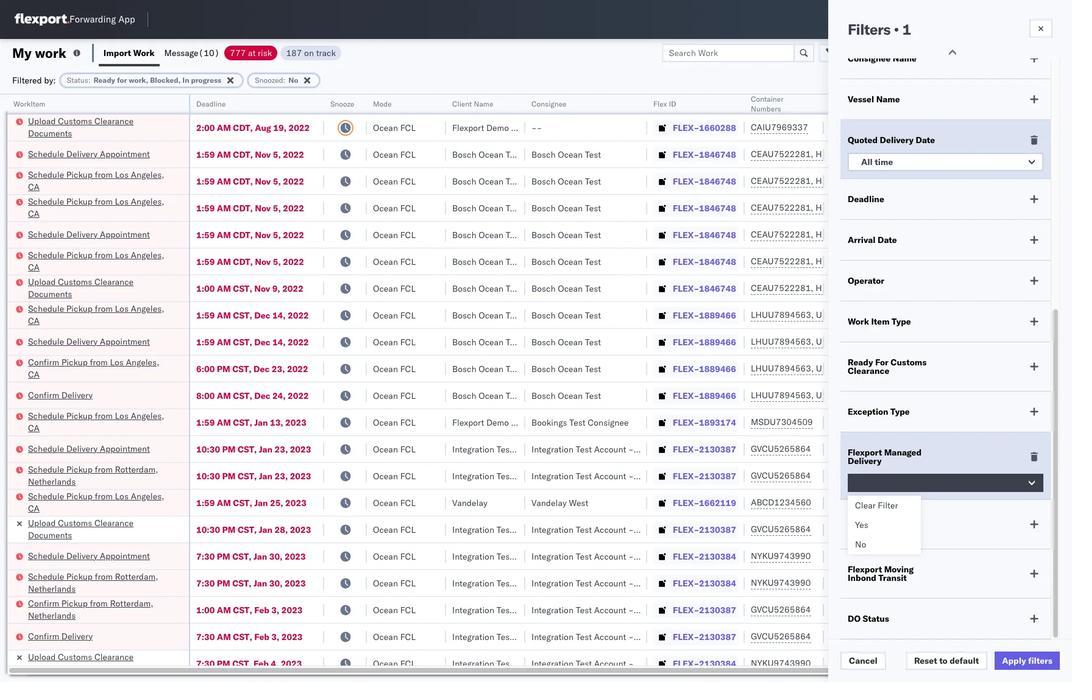 Task type: locate. For each thing, give the bounding box(es) containing it.
2 schedule pickup from los angeles, ca link from the top
[[28, 195, 173, 220]]

delivery for 1st confirm delivery button from the bottom
[[61, 631, 93, 642]]

ready left for
[[94, 75, 115, 84]]

0 horizontal spatial :
[[88, 75, 90, 84]]

flexport moving inbond transit
[[848, 564, 914, 584]]

documents
[[28, 128, 72, 139], [28, 289, 72, 300], [28, 530, 72, 541], [28, 664, 72, 675]]

2 1889466 from the top
[[699, 337, 736, 348]]

0 vertical spatial 30,
[[269, 551, 283, 562]]

hlxu8034992 up item
[[880, 283, 940, 294]]

2 ceau7522281, hlxu6269489, hlxu8034992 from the top
[[751, 176, 940, 187]]

0 vertical spatial 10:30
[[196, 444, 220, 455]]

4 uetu5238478 from the top
[[816, 390, 875, 401]]

angeles, inside confirm pickup from los angeles, ca
[[126, 357, 159, 368]]

ceau7522281, hlxu6269489, hlxu8034992 down the 'all'
[[751, 176, 940, 187]]

3 flex-2130387 from the top
[[673, 524, 736, 535]]

ceau7522281, hlxu6269489, hlxu8034992 down quoted
[[751, 149, 940, 160]]

exception type
[[848, 407, 910, 418]]

1846748 for 1:59 am cdt, nov 5, 2022's schedule delivery appointment 'link'
[[699, 229, 736, 240]]

filtered by:
[[12, 75, 56, 86]]

7:30 pm cst, jan 30, 2023
[[196, 551, 306, 562], [196, 578, 306, 589]]

bookings
[[531, 417, 567, 428]]

2 vertical spatial 23,
[[275, 471, 288, 482]]

schedule pickup from los angeles, ca for second schedule pickup from los angeles, ca link from the bottom of the page
[[28, 410, 164, 434]]

schedule delivery appointment button for 1:59 am cdt, nov 5, 2022
[[28, 228, 150, 242]]

3, up 7:30 am cst, feb 3, 2023
[[271, 605, 279, 616]]

0 vertical spatial nyku9743990
[[751, 551, 811, 562]]

2022 for 1:59 am cdt, nov 5, 2022's schedule delivery appointment 'link'
[[283, 229, 304, 240]]

hlxu8034992 right arrival
[[880, 229, 940, 240]]

work
[[35, 44, 66, 61]]

dec for schedule pickup from los angeles, ca
[[254, 310, 270, 321]]

name for client name
[[474, 99, 493, 108]]

2 gaurav from the top
[[983, 149, 1010, 160]]

0 horizontal spatial vandelay
[[452, 498, 487, 509]]

omkar
[[983, 203, 1008, 214], [983, 364, 1008, 375]]

gvcu5265864 for schedule delivery appointment
[[751, 444, 811, 455]]

work inside import work button
[[133, 47, 155, 58]]

7 ca from the top
[[28, 503, 40, 514]]

reset
[[914, 656, 937, 667]]

cdt, for 1:59 am cdt, nov 5, 2022's schedule delivery appointment 'link'
[[233, 229, 253, 240]]

3,
[[271, 605, 279, 616], [271, 632, 279, 643]]

forwarding
[[69, 14, 116, 25]]

2 vertical spatial 10:30
[[196, 524, 220, 535]]

1 vertical spatial confirm delivery
[[28, 631, 93, 642]]

4 upload from the top
[[28, 652, 56, 663]]

1 vertical spatial import
[[884, 515, 912, 526]]

23, down the 13,
[[275, 444, 288, 455]]

ceau7522281, hlxu6269489, hlxu8034992 up work item type
[[751, 283, 940, 294]]

lagerfeld
[[654, 444, 690, 455], [654, 471, 690, 482], [654, 524, 690, 535], [654, 551, 690, 562], [654, 578, 690, 589], [654, 605, 690, 616], [654, 632, 690, 643], [654, 659, 690, 670]]

vandelay west
[[531, 498, 588, 509]]

flexport demo consignee
[[452, 122, 552, 133], [452, 417, 552, 428]]

ceau7522281, for third upload customs clearance documents link from the bottom of the page
[[751, 283, 813, 294]]

2 vertical spatial nyku9743990
[[751, 658, 811, 669]]

cst, down 1:00 am cst, nov 9, 2022
[[233, 310, 252, 321]]

maeu9408431 down the 'inbond'
[[830, 605, 892, 616]]

confirm delivery button down confirm pickup from los angeles, ca
[[28, 389, 93, 403]]

jan down 10:30 pm cst, jan 28, 2023
[[254, 551, 267, 562]]

1:00 am cst, feb 3, 2023
[[196, 605, 303, 616]]

0 vertical spatial confirm delivery button
[[28, 389, 93, 403]]

list box
[[848, 496, 921, 555]]

1 horizontal spatial :
[[283, 75, 285, 84]]

Search Shipments (/) text field
[[839, 10, 956, 29]]

cst, up 7:30 pm cst, feb 4, 2023
[[233, 632, 252, 643]]

hlxu8034992 down quoted delivery date
[[880, 149, 940, 160]]

demo down client name button
[[486, 122, 509, 133]]

2 flex-2130387 from the top
[[673, 471, 736, 482]]

1 vertical spatial demo
[[486, 417, 509, 428]]

ocean
[[373, 122, 398, 133], [373, 149, 398, 160], [479, 149, 504, 160], [558, 149, 583, 160], [373, 176, 398, 187], [479, 176, 504, 187], [558, 176, 583, 187], [373, 203, 398, 214], [479, 203, 504, 214], [558, 203, 583, 214], [373, 229, 398, 240], [479, 229, 504, 240], [558, 229, 583, 240], [373, 256, 398, 267], [479, 256, 504, 267], [558, 256, 583, 267], [373, 283, 398, 294], [479, 283, 504, 294], [558, 283, 583, 294], [373, 310, 398, 321], [479, 310, 504, 321], [558, 310, 583, 321], [373, 337, 398, 348], [479, 337, 504, 348], [558, 337, 583, 348], [373, 364, 398, 375], [479, 364, 504, 375], [558, 364, 583, 375], [373, 390, 398, 401], [479, 390, 504, 401], [558, 390, 583, 401], [373, 417, 398, 428], [373, 444, 398, 455], [373, 471, 398, 482], [373, 498, 398, 509], [373, 524, 398, 535], [373, 551, 398, 562], [373, 578, 398, 589], [373, 605, 398, 616], [373, 632, 398, 643], [373, 659, 398, 670]]

at
[[248, 47, 256, 58]]

zimu3048342 up do at right
[[830, 578, 888, 589]]

7 flex- from the top
[[673, 283, 699, 294]]

hlxu6269489, down arrival
[[816, 256, 878, 267]]

maeu9408431 for schedule delivery appointment
[[830, 444, 892, 455]]

lhuu7894563, uetu5238478
[[751, 310, 875, 321], [751, 336, 875, 347], [751, 363, 875, 374], [751, 390, 875, 401]]

1 vertical spatial 10:30
[[196, 471, 220, 482]]

cst, down 1:59 am cst, jan 13, 2023
[[238, 444, 257, 455]]

4 integration from the top
[[531, 551, 574, 562]]

list box containing clear filter
[[848, 496, 921, 555]]

2 vertical spatial netherlands
[[28, 610, 76, 621]]

14, up 6:00 pm cst, dec 23, 2022
[[272, 337, 286, 348]]

flex-1893174 button
[[653, 414, 739, 431], [653, 414, 739, 431]]

schedule pickup from los angeles, ca for third schedule pickup from los angeles, ca link
[[28, 250, 164, 273]]

1 upload from the top
[[28, 115, 56, 126]]

resize handle column header
[[174, 94, 189, 683], [310, 94, 324, 683], [352, 94, 367, 683], [432, 94, 446, 683], [511, 94, 525, 683], [633, 94, 647, 683], [730, 94, 745, 683], [809, 94, 824, 683], [962, 94, 976, 683], [1041, 94, 1056, 683], [1041, 94, 1056, 683]]

date up all time button
[[916, 135, 935, 146]]

0 horizontal spatial ready
[[94, 75, 115, 84]]

confirm
[[28, 357, 59, 368], [28, 390, 59, 401], [28, 598, 59, 609], [28, 631, 59, 642]]

7:30 up 1:00 am cst, feb 3, 2023
[[196, 578, 215, 589]]

exception
[[848, 407, 888, 418]]

abcdefg78456546 for confirm pickup from los angeles, ca
[[830, 364, 912, 375]]

schedule delivery appointment link for 1:59 am cdt, nov 5, 2022
[[28, 228, 150, 240]]

1:59
[[196, 149, 215, 160], [196, 176, 215, 187], [196, 203, 215, 214], [196, 229, 215, 240], [196, 256, 215, 267], [196, 310, 215, 321], [196, 337, 215, 348], [196, 417, 215, 428], [196, 498, 215, 509]]

2 vertical spatial feb
[[254, 659, 269, 670]]

8 account from the top
[[594, 659, 626, 670]]

2 schedule from the top
[[28, 169, 64, 180]]

0 vertical spatial no
[[289, 75, 298, 84]]

file
[[864, 47, 878, 58]]

1 vertical spatial 2130384
[[699, 578, 736, 589]]

flexport. image
[[15, 13, 69, 26]]

ceau7522281, hlxu6269489, hlxu8034992 for third schedule pickup from los angeles, ca link
[[751, 256, 940, 267]]

hlxu6269489, down the 'all'
[[816, 176, 878, 187]]

clearance inside ready for customs clearance
[[848, 366, 889, 377]]

savant for ceau7522281, hlxu6269489, hlxu8034992
[[1010, 203, 1037, 214]]

type right exception
[[891, 407, 910, 418]]

1 vertical spatial status
[[863, 614, 889, 625]]

2 zimu3048342 from the top
[[830, 578, 888, 589]]

nov for third upload customs clearance documents link from the bottom of the page
[[254, 283, 270, 294]]

am for third schedule pickup from los angeles, ca link from the bottom of the page
[[217, 310, 231, 321]]

2023 down 1:59 am cst, jan 13, 2023
[[290, 444, 311, 455]]

resize handle column header for "mbl/mawb numbers" button
[[962, 94, 976, 683]]

0 vertical spatial netherlands
[[28, 476, 76, 487]]

customs inside flexport import customs
[[848, 524, 884, 535]]

30, up 1:00 am cst, feb 3, 2023
[[269, 578, 283, 589]]

1 upload customs clearance documents link from the top
[[28, 115, 173, 139]]

confirm delivery link
[[28, 389, 93, 401], [28, 631, 93, 643]]

0 vertical spatial zimu3048342
[[830, 551, 888, 562]]

0 horizontal spatial date
[[878, 235, 897, 246]]

name
[[893, 53, 917, 64], [876, 94, 900, 105], [474, 99, 493, 108]]

flex-1846748
[[673, 149, 736, 160], [673, 176, 736, 187], [673, 203, 736, 214], [673, 229, 736, 240], [673, 256, 736, 267], [673, 283, 736, 294]]

1 horizontal spatial status
[[863, 614, 889, 625]]

2 vertical spatial zimu3048342
[[830, 659, 888, 670]]

gvcu5265864
[[751, 444, 811, 455], [751, 471, 811, 482], [751, 524, 811, 535], [751, 605, 811, 616], [751, 631, 811, 642]]

1 vertical spatial flex-2130384
[[673, 578, 736, 589]]

1 vertical spatial confirm delivery button
[[28, 631, 93, 644]]

type right item
[[892, 316, 911, 327]]

confirm pickup from rotterdam, netherlands button
[[28, 598, 173, 623]]

4 flex-1889466 from the top
[[673, 390, 736, 401]]

1 vertical spatial work
[[848, 316, 869, 327]]

28,
[[275, 524, 288, 535]]

0 vertical spatial 23,
[[272, 364, 285, 375]]

upload customs clearance documents
[[28, 115, 133, 139], [28, 276, 133, 300], [28, 518, 133, 541], [28, 652, 133, 675]]

account
[[594, 444, 626, 455], [594, 471, 626, 482], [594, 524, 626, 535], [594, 551, 626, 562], [594, 578, 626, 589], [594, 605, 626, 616], [594, 632, 626, 643], [594, 659, 626, 670]]

schedule for 1st schedule delivery appointment 'link' from the top
[[28, 148, 64, 159]]

2 uetu5238478 from the top
[[816, 336, 875, 347]]

flex-1662119 button
[[653, 495, 739, 512], [653, 495, 739, 512]]

5 schedule delivery appointment from the top
[[28, 551, 150, 562]]

2 upload customs clearance documents button from the top
[[28, 276, 173, 301]]

14, down '9,'
[[272, 310, 286, 321]]

ca
[[28, 181, 40, 192], [28, 208, 40, 219], [28, 262, 40, 273], [28, 315, 40, 326], [28, 369, 40, 380], [28, 423, 40, 434], [28, 503, 40, 514]]

5, for third schedule pickup from los angeles, ca link
[[273, 256, 281, 267]]

1 vertical spatial savant
[[1010, 364, 1037, 375]]

1 vertical spatial 1:59 am cst, dec 14, 2022
[[196, 337, 309, 348]]

deadline down the 'all'
[[848, 194, 884, 205]]

2023 right 28,
[[290, 524, 311, 535]]

name right "vessel"
[[876, 94, 900, 105]]

6 test123456 from the top
[[830, 283, 882, 294]]

filters
[[848, 20, 891, 38]]

1 zimu3048342 from the top
[[830, 551, 888, 562]]

type
[[892, 316, 911, 327], [891, 407, 910, 418]]

am for 6th schedule pickup from los angeles, ca link
[[217, 498, 231, 509]]

1 upload customs clearance documents from the top
[[28, 115, 133, 139]]

flex-
[[673, 122, 699, 133], [673, 149, 699, 160], [673, 176, 699, 187], [673, 203, 699, 214], [673, 229, 699, 240], [673, 256, 699, 267], [673, 283, 699, 294], [673, 310, 699, 321], [673, 337, 699, 348], [673, 364, 699, 375], [673, 390, 699, 401], [673, 417, 699, 428], [673, 444, 699, 455], [673, 471, 699, 482], [673, 498, 699, 509], [673, 524, 699, 535], [673, 551, 699, 562], [673, 578, 699, 589], [673, 605, 699, 616], [673, 632, 699, 643], [673, 659, 699, 670]]

3 5, from the top
[[273, 203, 281, 214]]

upload for second upload customs clearance documents link from the bottom
[[28, 518, 56, 529]]

0 vertical spatial 7:30 pm cst, jan 30, 2023
[[196, 551, 306, 562]]

: for snoozed
[[283, 75, 285, 84]]

0 vertical spatial schedule pickup from rotterdam, netherlands button
[[28, 464, 173, 489]]

rotterdam, inside confirm pickup from rotterdam, netherlands
[[110, 598, 153, 609]]

2022 for third schedule pickup from los angeles, ca link
[[283, 256, 304, 267]]

0 vertical spatial schedule pickup from rotterdam, netherlands link
[[28, 464, 173, 488]]

1 hlxu6269489, from the top
[[816, 149, 878, 160]]

0 vertical spatial flex-2130384
[[673, 551, 736, 562]]

6 fcl from the top
[[400, 256, 416, 267]]

schedule pickup from rotterdam, netherlands link
[[28, 464, 173, 488], [28, 571, 173, 595]]

demo left bookings
[[486, 417, 509, 428]]

all
[[861, 157, 873, 168]]

4 integration test account - karl lagerfeld from the top
[[531, 551, 690, 562]]

12 schedule from the top
[[28, 551, 64, 562]]

2 lhuu7894563, uetu5238478 from the top
[[751, 336, 875, 347]]

quoted delivery date
[[848, 135, 935, 146]]

no right snoozed
[[289, 75, 298, 84]]

1 vertical spatial 30,
[[269, 578, 283, 589]]

1 horizontal spatial work
[[848, 316, 869, 327]]

caiu7969337
[[751, 122, 808, 133]]

jawla for schedule pickup from los angeles, ca
[[1012, 176, 1033, 187]]

flex-2130387 for confirm delivery
[[673, 632, 736, 643]]

1 horizontal spatial no
[[855, 539, 866, 550]]

6 hlxu6269489, from the top
[[816, 283, 878, 294]]

0 vertical spatial feb
[[254, 605, 269, 616]]

rotterdam, for 10:30 pm cst, jan 23, 2023
[[115, 464, 158, 475]]

6:00 pm cst, dec 23, 2022
[[196, 364, 308, 375]]

work
[[133, 47, 155, 58], [848, 316, 869, 327]]

6:00
[[196, 364, 215, 375]]

1 1:59 from the top
[[196, 149, 215, 160]]

am for 1st schedule pickup from los angeles, ca link
[[217, 176, 231, 187]]

am for 5th schedule pickup from los angeles, ca link from the bottom of the page
[[217, 203, 231, 214]]

ceau7522281, hlxu6269489, hlxu8034992 up operator
[[751, 229, 940, 240]]

0 vertical spatial import
[[104, 47, 131, 58]]

10:30 up 1:59 am cst, jan 25, 2023
[[196, 471, 220, 482]]

do status
[[848, 614, 889, 625]]

1:59 am cdt, nov 5, 2022 for third schedule pickup from los angeles, ca link
[[196, 256, 304, 267]]

2 schedule pickup from rotterdam, netherlands link from the top
[[28, 571, 173, 595]]

1 vertical spatial schedule pickup from rotterdam, netherlands button
[[28, 571, 173, 596]]

pm down 1:59 am cst, jan 13, 2023
[[222, 444, 236, 455]]

8 integration from the top
[[531, 659, 574, 670]]

2023 up 7:30 am cst, feb 3, 2023
[[281, 605, 303, 616]]

10:30 down 1:59 am cst, jan 25, 2023
[[196, 524, 220, 535]]

1 vertical spatial omkar savant
[[983, 364, 1037, 375]]

0 vertical spatial 1:59 am cst, dec 14, 2022
[[196, 310, 309, 321]]

2 upload customs clearance documents from the top
[[28, 276, 133, 300]]

6 karl from the top
[[636, 605, 652, 616]]

maeu9408431 down clear
[[830, 524, 892, 535]]

flex-1660288 button
[[653, 119, 739, 136], [653, 119, 739, 136]]

3 ceau7522281, hlxu6269489, hlxu8034992 from the top
[[751, 202, 940, 213]]

12 flex- from the top
[[673, 417, 699, 428]]

30,
[[269, 551, 283, 562], [269, 578, 283, 589]]

0 vertical spatial 3,
[[271, 605, 279, 616]]

1 vertical spatial 3,
[[271, 632, 279, 643]]

cdt,
[[233, 122, 253, 133], [233, 149, 253, 160], [233, 176, 253, 187], [233, 203, 253, 214], [233, 229, 253, 240], [233, 256, 253, 267]]

import inside import work button
[[104, 47, 131, 58]]

rotterdam,
[[115, 464, 158, 475], [115, 571, 158, 582], [110, 598, 153, 609]]

2 nyku9743990 from the top
[[751, 578, 811, 589]]

3, up 4,
[[271, 632, 279, 643]]

zimu3048342 down do at right
[[830, 659, 888, 670]]

1 vertical spatial zimu3048342
[[830, 578, 888, 589]]

6 cdt, from the top
[[233, 256, 253, 267]]

flex-1846748 for 1:59 am cdt, nov 5, 2022's schedule delivery appointment 'link'
[[673, 229, 736, 240]]

flex-2130384 button
[[653, 548, 739, 565], [653, 548, 739, 565], [653, 575, 739, 592], [653, 575, 739, 592], [653, 656, 739, 673], [653, 656, 739, 673]]

2 1846748 from the top
[[699, 176, 736, 187]]

2 test123456 from the top
[[830, 176, 882, 187]]

7 karl from the top
[[636, 632, 652, 643]]

delivery for 1st schedule delivery appointment button from the top
[[66, 148, 98, 159]]

1 schedule pickup from rotterdam, netherlands from the top
[[28, 464, 158, 487]]

30, down 28,
[[269, 551, 283, 562]]

upload for first upload customs clearance documents link from the bottom of the page
[[28, 652, 56, 663]]

1 10:30 from the top
[[196, 444, 220, 455]]

date right arrival
[[878, 235, 897, 246]]

5 1846748 from the top
[[699, 256, 736, 267]]

4 schedule delivery appointment button from the top
[[28, 443, 150, 456]]

-- left clear
[[830, 498, 841, 509]]

2 1:59 am cdt, nov 5, 2022 from the top
[[196, 176, 304, 187]]

2 vertical spatial 2130384
[[699, 659, 736, 670]]

7:30 pm cst, feb 4, 2023
[[196, 659, 302, 670]]

3 documents from the top
[[28, 530, 72, 541]]

:
[[88, 75, 90, 84], [283, 75, 285, 84]]

3 schedule pickup from los angeles, ca button from the top
[[28, 249, 173, 275]]

1 vertical spatial netherlands
[[28, 584, 76, 595]]

schedule pickup from rotterdam, netherlands for 7:30 pm cst, jan 30, 2023
[[28, 571, 158, 595]]

2 gaurav jawla from the top
[[983, 149, 1033, 160]]

abcdefg78456546 for schedule delivery appointment
[[830, 337, 912, 348]]

ceau7522281, hlxu6269489, hlxu8034992 up arrival
[[751, 202, 940, 213]]

23, up 24,
[[272, 364, 285, 375]]

2 vertical spatial flex-2130384
[[673, 659, 736, 670]]

1846748 for third schedule pickup from los angeles, ca link
[[699, 256, 736, 267]]

reset to default
[[914, 656, 979, 667]]

workitem button
[[7, 97, 177, 109]]

1889466 for confirm pickup from los angeles, ca
[[699, 364, 736, 375]]

2130387
[[699, 444, 736, 455], [699, 471, 736, 482], [699, 524, 736, 535], [699, 605, 736, 616], [699, 632, 736, 643]]

1 vertical spatial 14,
[[272, 337, 286, 348]]

name down 1
[[893, 53, 917, 64]]

4 confirm from the top
[[28, 631, 59, 642]]

1 vertical spatial 1:00
[[196, 605, 215, 616]]

8:00 am cst, dec 24, 2022
[[196, 390, 309, 401]]

0 horizontal spatial numbers
[[751, 104, 781, 113]]

no down yes
[[855, 539, 866, 550]]

schedule pickup from los angeles, ca for 1st schedule pickup from los angeles, ca link
[[28, 169, 164, 192]]

0 horizontal spatial import
[[104, 47, 131, 58]]

0 horizontal spatial --
[[531, 122, 542, 133]]

maeu9408431 up clear
[[830, 471, 892, 482]]

3 nyku9743990 from the top
[[751, 658, 811, 669]]

2022 for 4th upload customs clearance documents link from the bottom
[[289, 122, 310, 133]]

23, up 25,
[[275, 471, 288, 482]]

appointment for 1:59 am cst, dec 14, 2022
[[100, 336, 150, 347]]

0 vertical spatial omkar savant
[[983, 203, 1037, 214]]

1 gvcu5265864 from the top
[[751, 444, 811, 455]]

numbers right "vessel"
[[874, 99, 905, 108]]

1:59 am cdt, nov 5, 2022 for 1:59 am cdt, nov 5, 2022's schedule delivery appointment 'link'
[[196, 229, 304, 240]]

ocean fcl
[[373, 122, 416, 133], [373, 149, 416, 160], [373, 176, 416, 187], [373, 203, 416, 214], [373, 229, 416, 240], [373, 256, 416, 267], [373, 283, 416, 294], [373, 310, 416, 321], [373, 337, 416, 348], [373, 364, 416, 375], [373, 390, 416, 401], [373, 417, 416, 428], [373, 444, 416, 455], [373, 471, 416, 482], [373, 498, 416, 509], [373, 524, 416, 535], [373, 551, 416, 562], [373, 578, 416, 589], [373, 605, 416, 616], [373, 632, 416, 643], [373, 659, 416, 670]]

1 vertical spatial schedule pickup from rotterdam, netherlands
[[28, 571, 158, 595]]

upload customs clearance documents link
[[28, 115, 173, 139], [28, 276, 173, 300], [28, 517, 173, 542], [28, 651, 173, 676]]

confirm inside confirm pickup from los angeles, ca
[[28, 357, 59, 368]]

2023 right 4,
[[281, 659, 302, 670]]

0 vertical spatial schedule pickup from rotterdam, netherlands
[[28, 464, 158, 487]]

bosch
[[452, 149, 476, 160], [531, 149, 556, 160], [452, 176, 476, 187], [531, 176, 556, 187], [452, 203, 476, 214], [531, 203, 556, 214], [452, 229, 476, 240], [531, 229, 556, 240], [452, 256, 476, 267], [531, 256, 556, 267], [452, 283, 476, 294], [531, 283, 556, 294], [452, 310, 476, 321], [531, 310, 556, 321], [452, 337, 476, 348], [531, 337, 556, 348], [452, 364, 476, 375], [531, 364, 556, 375], [452, 390, 476, 401], [531, 390, 556, 401]]

gaurav jawla for schedule pickup from los angeles, ca
[[983, 176, 1033, 187]]

6 ca from the top
[[28, 423, 40, 434]]

flexport inside flexport import customs
[[848, 515, 882, 526]]

4 ca from the top
[[28, 315, 40, 326]]

0 vertical spatial 10:30 pm cst, jan 23, 2023
[[196, 444, 311, 455]]

name right client
[[474, 99, 493, 108]]

2022 for schedule delivery appointment 'link' for 1:59 am cst, dec 14, 2022
[[288, 337, 309, 348]]

1 vertical spatial 7:30 pm cst, jan 30, 2023
[[196, 578, 306, 589]]

10:30 for schedule delivery appointment
[[196, 444, 220, 455]]

angeles,
[[131, 169, 164, 180], [131, 196, 164, 207], [131, 250, 164, 261], [131, 303, 164, 314], [126, 357, 159, 368], [131, 410, 164, 421], [131, 491, 164, 502]]

1 vertical spatial flexport demo consignee
[[452, 417, 552, 428]]

feb down 1:00 am cst, feb 3, 2023
[[254, 632, 269, 643]]

confirm delivery button down confirm pickup from rotterdam, netherlands
[[28, 631, 93, 644]]

confirm delivery down confirm pickup from los angeles, ca
[[28, 390, 93, 401]]

ready left for on the bottom right of page
[[848, 357, 873, 368]]

resize handle column header for container numbers button
[[809, 94, 824, 683]]

2 1:00 from the top
[[196, 605, 215, 616]]

8 lagerfeld from the top
[[654, 659, 690, 670]]

1 schedule pickup from rotterdam, netherlands link from the top
[[28, 464, 173, 488]]

mode button
[[367, 97, 434, 109]]

pickup
[[66, 169, 93, 180], [66, 196, 93, 207], [66, 250, 93, 261], [66, 303, 93, 314], [61, 357, 88, 368], [66, 410, 93, 421], [66, 464, 93, 475], [66, 491, 93, 502], [66, 571, 93, 582], [61, 598, 88, 609]]

pm
[[217, 364, 230, 375], [222, 444, 236, 455], [222, 471, 236, 482], [222, 524, 236, 535], [217, 551, 230, 562], [217, 578, 230, 589], [217, 659, 230, 670]]

cst, left '9,'
[[233, 283, 252, 294]]

dec up 8:00 am cst, dec 24, 2022
[[254, 364, 270, 375]]

0 vertical spatial demo
[[486, 122, 509, 133]]

schedule pickup from rotterdam, netherlands link for 10:30
[[28, 464, 173, 488]]

2022 for 1st schedule pickup from los angeles, ca link
[[283, 176, 304, 187]]

ca inside confirm pickup from los angeles, ca
[[28, 369, 40, 380]]

consignee inside button
[[531, 99, 567, 108]]

schedule for 6th schedule pickup from los angeles, ca link
[[28, 491, 64, 502]]

jan left the 13,
[[254, 417, 268, 428]]

4 flex- from the top
[[673, 203, 699, 214]]

4 gvcu5265864 from the top
[[751, 605, 811, 616]]

dec
[[254, 310, 270, 321], [254, 337, 270, 348], [254, 364, 270, 375], [254, 390, 270, 401]]

1 horizontal spatial import
[[884, 515, 912, 526]]

maeu9408431 down maeu9736123
[[830, 444, 892, 455]]

hlxu8034992 down 'arrival date'
[[880, 256, 940, 267]]

1 vertical spatial nyku9743990
[[751, 578, 811, 589]]

2 hlxu6269489, from the top
[[816, 176, 878, 187]]

7:30 down 10:30 pm cst, jan 28, 2023
[[196, 551, 215, 562]]

confirm delivery down confirm pickup from rotterdam, netherlands
[[28, 631, 93, 642]]

0 vertical spatial confirm delivery link
[[28, 389, 93, 401]]

1 vertical spatial omkar
[[983, 364, 1008, 375]]

confirm inside confirm pickup from rotterdam, netherlands
[[28, 598, 59, 609]]

2022
[[289, 122, 310, 133], [283, 149, 304, 160], [283, 176, 304, 187], [283, 203, 304, 214], [283, 229, 304, 240], [283, 256, 304, 267], [282, 283, 303, 294], [288, 310, 309, 321], [288, 337, 309, 348], [287, 364, 308, 375], [288, 390, 309, 401]]

2130387 for schedule pickup from rotterdam, netherlands
[[699, 471, 736, 482]]

message (10)
[[164, 47, 220, 58]]

2023 up 1:00 am cst, feb 3, 2023
[[285, 578, 306, 589]]

7:30 pm cst, jan 30, 2023 up 1:00 am cst, feb 3, 2023
[[196, 578, 306, 589]]

forwarding app
[[69, 14, 135, 25]]

1 vertical spatial confirm delivery link
[[28, 631, 93, 643]]

demo
[[486, 122, 509, 133], [486, 417, 509, 428]]

hlxu6269489, up operator
[[816, 229, 878, 240]]

0 vertical spatial date
[[916, 135, 935, 146]]

flex-2130387 button
[[653, 441, 739, 458], [653, 441, 739, 458], [653, 468, 739, 485], [653, 468, 739, 485], [653, 521, 739, 538], [653, 521, 739, 538], [653, 602, 739, 619], [653, 602, 739, 619], [653, 629, 739, 646], [653, 629, 739, 646]]

snooze
[[330, 99, 354, 108]]

7:30 pm cst, jan 30, 2023 down 10:30 pm cst, jan 28, 2023
[[196, 551, 306, 562]]

3 2130387 from the top
[[699, 524, 736, 535]]

1 horizontal spatial vandelay
[[531, 498, 567, 509]]

deadline
[[196, 99, 226, 108], [848, 194, 884, 205]]

pm down 7:30 am cst, feb 3, 2023
[[217, 659, 230, 670]]

0 vertical spatial 2130384
[[699, 551, 736, 562]]

cst, up 1:59 am cst, jan 25, 2023
[[238, 471, 257, 482]]

name inside client name button
[[474, 99, 493, 108]]

2 ceau7522281, from the top
[[751, 176, 813, 187]]

1:00
[[196, 283, 215, 294], [196, 605, 215, 616]]

feb up 7:30 am cst, feb 3, 2023
[[254, 605, 269, 616]]

0 vertical spatial upload customs clearance documents button
[[28, 115, 173, 140]]

0 vertical spatial rotterdam,
[[115, 464, 158, 475]]

import inside flexport import customs
[[884, 515, 912, 526]]

1 2130387 from the top
[[699, 444, 736, 455]]

maeu9408431 for confirm pickup from rotterdam, netherlands
[[830, 605, 892, 616]]

4 lhuu7894563, uetu5238478 from the top
[[751, 390, 875, 401]]

6 schedule pickup from los angeles, ca button from the top
[[28, 490, 173, 516]]

13,
[[270, 417, 283, 428]]

1 vertical spatial upload customs clearance documents button
[[28, 276, 173, 301]]

1889466
[[699, 310, 736, 321], [699, 337, 736, 348], [699, 364, 736, 375], [699, 390, 736, 401]]

1 vertical spatial feb
[[254, 632, 269, 643]]

numbers inside container numbers
[[751, 104, 781, 113]]

numbers for container numbers
[[751, 104, 781, 113]]

1 vertical spatial --
[[830, 498, 841, 509]]

2 10:30 pm cst, jan 23, 2023 from the top
[[196, 471, 311, 482]]

dec down 1:00 am cst, nov 9, 2022
[[254, 310, 270, 321]]

abcd1234560
[[751, 497, 811, 508]]

schedule pickup from rotterdam, netherlands button for 7:30 pm cst, jan 30, 2023
[[28, 571, 173, 596]]

cst, down 10:30 pm cst, jan 28, 2023
[[232, 551, 252, 562]]

upload for third upload customs clearance documents link from the bottom of the page
[[28, 276, 56, 287]]

7 fcl from the top
[[400, 283, 416, 294]]

zimu3048342
[[830, 551, 888, 562], [830, 578, 888, 589], [830, 659, 888, 670]]

10 fcl from the top
[[400, 364, 416, 375]]

jawla
[[1012, 122, 1033, 133], [1012, 149, 1033, 160], [1012, 176, 1033, 187], [1012, 229, 1033, 240]]

delivery
[[880, 135, 914, 146], [66, 148, 98, 159], [66, 229, 98, 240], [66, 336, 98, 347], [61, 390, 93, 401], [66, 443, 98, 454], [848, 456, 882, 467], [66, 551, 98, 562], [61, 631, 93, 642]]

netherlands inside confirm pickup from rotterdam, netherlands
[[28, 610, 76, 621]]

1 horizontal spatial ready
[[848, 357, 873, 368]]

6 ceau7522281, from the top
[[751, 283, 813, 294]]

13 ocean fcl from the top
[[373, 444, 416, 455]]

14,
[[272, 310, 286, 321], [272, 337, 286, 348]]

am for 1:59 am cdt, nov 5, 2022's schedule delivery appointment 'link'
[[217, 229, 231, 240]]

8 fcl from the top
[[400, 310, 416, 321]]

numbers for mbl/mawb numbers
[[874, 99, 905, 108]]

1 omkar from the top
[[983, 203, 1008, 214]]

lhuu7894563,
[[751, 310, 814, 321], [751, 336, 814, 347], [751, 363, 814, 374], [751, 390, 814, 401]]

gaurav jawla for upload customs clearance documents
[[983, 122, 1033, 133]]

rotterdam, for 7:30 pm cst, jan 30, 2023
[[115, 571, 158, 582]]

1 1:59 am cst, dec 14, 2022 from the top
[[196, 310, 309, 321]]

4 ceau7522281, from the top
[[751, 229, 813, 240]]

0 vertical spatial 1:00
[[196, 283, 215, 294]]

netherlands for 7:30 pm cst, jan 30, 2023
[[28, 584, 76, 595]]

4 schedule pickup from los angeles, ca link from the top
[[28, 303, 173, 327]]

schedule
[[28, 148, 64, 159], [28, 169, 64, 180], [28, 196, 64, 207], [28, 229, 64, 240], [28, 250, 64, 261], [28, 303, 64, 314], [28, 336, 64, 347], [28, 410, 64, 421], [28, 443, 64, 454], [28, 464, 64, 475], [28, 491, 64, 502], [28, 551, 64, 562], [28, 571, 64, 582]]

confirm delivery link down confirm pickup from los angeles, ca
[[28, 389, 93, 401]]

1 vertical spatial ready
[[848, 357, 873, 368]]

hlxu6269489, up arrival
[[816, 202, 878, 213]]

1 vertical spatial schedule pickup from rotterdam, netherlands link
[[28, 571, 173, 595]]

0 vertical spatial omkar
[[983, 203, 1008, 214]]

1 schedule pickup from los angeles, ca link from the top
[[28, 169, 173, 193]]

0 vertical spatial confirm delivery
[[28, 390, 93, 401]]

deadline inside deadline button
[[196, 99, 226, 108]]

3 1:59 am cdt, nov 5, 2022 from the top
[[196, 203, 304, 214]]

cdt, for third schedule pickup from los angeles, ca link
[[233, 256, 253, 267]]

6 ceau7522281, hlxu6269489, hlxu8034992 from the top
[[751, 283, 940, 294]]

maeu9408431 down do at right
[[830, 632, 892, 643]]

schedule delivery appointment button for 10:30 pm cst, jan 23, 2023
[[28, 443, 150, 456]]

progress
[[191, 75, 221, 84]]

2 vertical spatial rotterdam,
[[110, 598, 153, 609]]

nov for 1st schedule pickup from los angeles, ca link
[[255, 176, 271, 187]]

2 upload from the top
[[28, 276, 56, 287]]

1:00 for 1:00 am cst, nov 9, 2022
[[196, 283, 215, 294]]

import up for
[[104, 47, 131, 58]]

9 am from the top
[[217, 337, 231, 348]]

confirm delivery link for 1st confirm delivery button from the bottom
[[28, 631, 93, 643]]

numbers down container
[[751, 104, 781, 113]]

demo for bookings
[[486, 417, 509, 428]]

ceau7522281, for 5th schedule pickup from los angeles, ca link from the bottom of the page
[[751, 202, 813, 213]]

9 flex- from the top
[[673, 337, 699, 348]]

cdt, for 4th upload customs clearance documents link from the bottom
[[233, 122, 253, 133]]

10:30 pm cst, jan 23, 2023 down 1:59 am cst, jan 13, 2023
[[196, 444, 311, 455]]

flex-1889466 for schedule pickup from los angeles, ca
[[673, 310, 736, 321]]

pm down 1:59 am cst, jan 25, 2023
[[222, 524, 236, 535]]

lhuu7894563, uetu5238478 for schedule delivery appointment
[[751, 336, 875, 347]]

-- down consignee button
[[531, 122, 542, 133]]

0 horizontal spatial deadline
[[196, 99, 226, 108]]

0 vertical spatial 14,
[[272, 310, 286, 321]]

message
[[164, 47, 198, 58]]

flex-1889466
[[673, 310, 736, 321], [673, 337, 736, 348], [673, 364, 736, 375], [673, 390, 736, 401]]

17 flex- from the top
[[673, 551, 699, 562]]

14, for schedule pickup from los angeles, ca
[[272, 310, 286, 321]]

3 flex- from the top
[[673, 176, 699, 187]]

1:59 am cst, dec 14, 2022 down 1:00 am cst, nov 9, 2022
[[196, 310, 309, 321]]

work up status : ready for work, blocked, in progress in the left of the page
[[133, 47, 155, 58]]

resize handle column header for workitem button
[[174, 94, 189, 683]]

1 vertical spatial deadline
[[848, 194, 884, 205]]

1:59 am cdt, nov 5, 2022 for 5th schedule pickup from los angeles, ca link from the bottom of the page
[[196, 203, 304, 214]]

deadline up 2:00
[[196, 99, 226, 108]]

0 vertical spatial work
[[133, 47, 155, 58]]

pickup inside confirm pickup from rotterdam, netherlands
[[61, 598, 88, 609]]

0 vertical spatial deadline
[[196, 99, 226, 108]]

on
[[304, 47, 314, 58]]

1 horizontal spatial date
[[916, 135, 935, 146]]

hlxu8034992 for third upload customs clearance documents link from the bottom of the page
[[880, 283, 940, 294]]

0 vertical spatial status
[[67, 75, 88, 84]]

6 flex-1846748 from the top
[[673, 283, 736, 294]]

work left item
[[848, 316, 869, 327]]

maeu9408431 for confirm delivery
[[830, 632, 892, 643]]

confirm pickup from los angeles, ca
[[28, 357, 159, 380]]

0 horizontal spatial work
[[133, 47, 155, 58]]

0 vertical spatial flexport demo consignee
[[452, 122, 552, 133]]

savant for lhuu7894563, uetu5238478
[[1010, 364, 1037, 375]]

consignee
[[848, 53, 891, 64], [531, 99, 567, 108], [511, 122, 552, 133], [511, 417, 552, 428], [588, 417, 629, 428]]

0 vertical spatial ready
[[94, 75, 115, 84]]

consignee button
[[525, 97, 635, 109]]

4 schedule delivery appointment from the top
[[28, 443, 150, 454]]

7 schedule from the top
[[28, 336, 64, 347]]

jaehyung
[[983, 444, 1018, 455]]



Task type: describe. For each thing, give the bounding box(es) containing it.
do
[[848, 614, 861, 625]]

18 ocean fcl from the top
[[373, 578, 416, 589]]

workitem
[[13, 99, 45, 108]]

lhuu7894563, uetu5238478 for confirm pickup from los angeles, ca
[[751, 363, 875, 374]]

13 fcl from the top
[[400, 444, 416, 455]]

schedule for schedule delivery appointment 'link' for 1:59 am cst, dec 14, 2022
[[28, 336, 64, 347]]

lhuu7894563, uetu5238478 for schedule pickup from los angeles, ca
[[751, 310, 875, 321]]

customs inside ready for customs clearance
[[891, 357, 927, 368]]

2 lagerfeld from the top
[[654, 471, 690, 482]]

flexport demo consignee for bookings
[[452, 417, 552, 428]]

upload customs clearance documents button for 2:00 am cdt, aug 19, 2022
[[28, 115, 173, 140]]

hlxu6269489, for 5th schedule pickup from los angeles, ca link from the bottom of the page
[[816, 202, 878, 213]]

10 am from the top
[[217, 390, 231, 401]]

clearance for first upload customs clearance documents link from the bottom of the page
[[94, 652, 133, 663]]

2 confirm delivery button from the top
[[28, 631, 93, 644]]

exception
[[881, 47, 920, 58]]

am for third upload customs clearance documents link from the bottom of the page
[[217, 283, 231, 294]]

5 appointment from the top
[[100, 551, 150, 562]]

5, for 1st schedule pickup from los angeles, ca link
[[273, 176, 281, 187]]

3 fcl from the top
[[400, 176, 416, 187]]

batch action button
[[984, 44, 1064, 62]]

o
[[1067, 444, 1072, 455]]

13 schedule from the top
[[28, 571, 64, 582]]

1:59 am cst, dec 14, 2022 for schedule pickup from los angeles, ca
[[196, 310, 309, 321]]

1 7:30 pm cst, jan 30, 2023 from the top
[[196, 551, 306, 562]]

1 test123456 from the top
[[830, 149, 882, 160]]

4 fcl from the top
[[400, 203, 416, 214]]

1 integration test account - karl lagerfeld from the top
[[531, 444, 690, 455]]

6 schedule pickup from los angeles, ca link from the top
[[28, 490, 173, 515]]

Search Work text field
[[662, 44, 795, 62]]

ceau7522281, hlxu6269489, hlxu8034992 for 1st schedule pickup from los angeles, ca link
[[751, 176, 940, 187]]

flex-1889466 for confirm pickup from los angeles, ca
[[673, 364, 736, 375]]

24,
[[272, 390, 286, 401]]

14 ocean fcl from the top
[[373, 471, 416, 482]]

2:00
[[196, 122, 215, 133]]

1 schedule delivery appointment link from the top
[[28, 148, 150, 160]]

20 ocean fcl from the top
[[373, 632, 416, 643]]

to
[[939, 656, 948, 667]]

for
[[117, 75, 127, 84]]

nov for third schedule pickup from los angeles, ca link
[[255, 256, 271, 267]]

1 1846748 from the top
[[699, 149, 736, 160]]

clearance for third upload customs clearance documents link from the bottom of the page
[[94, 276, 133, 287]]

jawla for upload customs clearance documents
[[1012, 122, 1033, 133]]

my
[[12, 44, 32, 61]]

7 lagerfeld from the top
[[654, 632, 690, 643]]

3 gvcu5265864 from the top
[[751, 524, 811, 535]]

filters
[[1028, 656, 1053, 667]]

2023 up 1:59 am cst, jan 25, 2023
[[290, 471, 311, 482]]

1 account from the top
[[594, 444, 626, 455]]

client name button
[[446, 97, 513, 109]]

cst, up 1:59 am cst, jan 13, 2023
[[233, 390, 252, 401]]

schedule for third schedule pickup from los angeles, ca link
[[28, 250, 64, 261]]

19 fcl from the top
[[400, 605, 416, 616]]

2 documents from the top
[[28, 289, 72, 300]]

4 test123456 from the top
[[830, 229, 882, 240]]

777
[[230, 47, 246, 58]]

my work
[[12, 44, 66, 61]]

3 flex-2130384 from the top
[[673, 659, 736, 670]]

am for third schedule pickup from los angeles, ca link
[[217, 256, 231, 267]]

7 account from the top
[[594, 632, 626, 643]]

21 flex- from the top
[[673, 659, 699, 670]]

snoozed : no
[[255, 75, 298, 84]]

flex id
[[653, 99, 676, 108]]

schedule delivery appointment for 10:30 pm cst, jan 23, 2023
[[28, 443, 150, 454]]

cst, up 1:00 am cst, feb 3, 2023
[[232, 578, 252, 589]]

jan up 25,
[[259, 471, 272, 482]]

4 account from the top
[[594, 551, 626, 562]]

delivery inside flexport managed delivery
[[848, 456, 882, 467]]

cdt, for 1st schedule pickup from los angeles, ca link
[[233, 176, 253, 187]]

8 flex- from the top
[[673, 310, 699, 321]]

flex-1846748 for 5th schedule pickup from los angeles, ca link from the bottom of the page
[[673, 203, 736, 214]]

cst, up 6:00 pm cst, dec 23, 2022
[[233, 337, 252, 348]]

1 integration from the top
[[531, 444, 574, 455]]

23, for rotterdam,
[[275, 471, 288, 482]]

10:30 pm cst, jan 23, 2023 for schedule delivery appointment
[[196, 444, 311, 455]]

0 horizontal spatial no
[[289, 75, 298, 84]]

13 flex- from the top
[[673, 444, 699, 455]]

4 schedule pickup from los angeles, ca button from the top
[[28, 303, 173, 328]]

5 1:59 from the top
[[196, 256, 215, 267]]

apply filters button
[[995, 652, 1060, 670]]

snoozed
[[255, 75, 283, 84]]

ceau7522281, for third schedule pickup from los angeles, ca link
[[751, 256, 813, 267]]

4 1889466 from the top
[[699, 390, 736, 401]]

cst, up 10:30 pm cst, jan 28, 2023
[[233, 498, 252, 509]]

confirm delivery link for first confirm delivery button from the top
[[28, 389, 93, 401]]

hlxu6269489, for 1:59 am cdt, nov 5, 2022's schedule delivery appointment 'link'
[[816, 229, 878, 240]]

managed
[[884, 447, 922, 458]]

clear filter
[[855, 500, 898, 511]]

flex-1660288
[[673, 122, 736, 133]]

0 vertical spatial type
[[892, 316, 911, 327]]

appointment for 10:30 pm cst, jan 23, 2023
[[100, 443, 150, 454]]

2023 right 25,
[[285, 498, 306, 509]]

flexport inside flexport moving inbond transit
[[848, 564, 882, 575]]

2023 down 28,
[[285, 551, 306, 562]]

client
[[452, 99, 472, 108]]

2 flex-2130384 from the top
[[673, 578, 736, 589]]

2023 right the 13,
[[285, 417, 306, 428]]

operator
[[848, 275, 884, 286]]

1 vertical spatial no
[[855, 539, 866, 550]]

time
[[875, 157, 893, 168]]

schedule for second schedule pickup from los angeles, ca link from the bottom of the page
[[28, 410, 64, 421]]

clear
[[855, 500, 876, 511]]

1 ocean fcl from the top
[[373, 122, 416, 133]]

25,
[[270, 498, 283, 509]]

ceau7522281, for 1st schedule pickup from los angeles, ca link
[[751, 176, 813, 187]]

apply filters
[[1002, 656, 1053, 667]]

7:30 am cst, feb 3, 2023
[[196, 632, 303, 643]]

0 horizontal spatial status
[[67, 75, 88, 84]]

import work
[[104, 47, 155, 58]]

flex-1889466 for schedule delivery appointment
[[673, 337, 736, 348]]

pickup inside confirm pickup from los angeles, ca
[[61, 357, 88, 368]]

9 ocean fcl from the top
[[373, 337, 416, 348]]

container numbers button
[[745, 92, 812, 114]]

1:00 for 1:00 am cst, feb 3, 2023
[[196, 605, 215, 616]]

delivery for schedule delivery appointment button for 10:30 pm cst, jan 23, 2023
[[66, 443, 98, 454]]

5 account from the top
[[594, 578, 626, 589]]

confirm for 6:00
[[28, 357, 59, 368]]

1 vertical spatial type
[[891, 407, 910, 418]]

1 ca from the top
[[28, 181, 40, 192]]

flex-2130387 for confirm pickup from rotterdam, netherlands
[[673, 605, 736, 616]]

clearance for second upload customs clearance documents link from the bottom
[[94, 518, 133, 529]]

west
[[569, 498, 588, 509]]

ready for customs clearance
[[848, 357, 927, 377]]

quoted
[[848, 135, 878, 146]]

1 flex-1846748 from the top
[[673, 149, 736, 160]]

flex-1662119
[[673, 498, 736, 509]]

1:59 am cst, jan 13, 2023
[[196, 417, 306, 428]]

schedule pickup from los angeles, ca for 5th schedule pickup from los angeles, ca link from the bottom of the page
[[28, 196, 164, 219]]

12 ocean fcl from the top
[[373, 417, 416, 428]]

8 karl from the top
[[636, 659, 652, 670]]

2022 for 5th schedule pickup from los angeles, ca link from the bottom of the page
[[283, 203, 304, 214]]

name for vessel name
[[876, 94, 900, 105]]

23, for los
[[272, 364, 285, 375]]

clearance for 4th upload customs clearance documents link from the bottom
[[94, 115, 133, 126]]

jan left 25,
[[254, 498, 268, 509]]

flexport import customs
[[848, 515, 912, 535]]

0 vertical spatial --
[[531, 122, 542, 133]]

cst, down 1:59 am cst, jan 25, 2023
[[238, 524, 257, 535]]

(10)
[[198, 47, 220, 58]]

from inside confirm pickup from los angeles, ca
[[90, 357, 108, 368]]

schedule for 1st schedule pickup from los angeles, ca link
[[28, 169, 64, 180]]

6 ocean fcl from the top
[[373, 256, 416, 267]]

1 schedule delivery appointment from the top
[[28, 148, 150, 159]]

vessel
[[848, 94, 874, 105]]

2130387 for confirm pickup from rotterdam, netherlands
[[699, 605, 736, 616]]

los inside confirm pickup from los angeles, ca
[[110, 357, 124, 368]]

7 integration from the top
[[531, 632, 574, 643]]

5 integration from the top
[[531, 578, 574, 589]]

flex-1846748 for 1st schedule pickup from los angeles, ca link
[[673, 176, 736, 187]]

omkar for lhuu7894563, uetu5238478
[[983, 364, 1008, 375]]

uetu5238478 for schedule delivery appointment
[[816, 336, 875, 347]]

batch action
[[1003, 47, 1056, 58]]

dec left 24,
[[254, 390, 270, 401]]

blocked,
[[150, 75, 181, 84]]

3 10:30 from the top
[[196, 524, 220, 535]]

flexport inside flexport managed delivery
[[848, 447, 882, 458]]

feb for 7:30 pm cst, feb 4, 2023
[[254, 659, 269, 670]]

track
[[316, 47, 336, 58]]

11 fcl from the top
[[400, 390, 416, 401]]

10:30 pm cst, jan 23, 2023 for schedule pickup from rotterdam, netherlands
[[196, 471, 311, 482]]

10 flex- from the top
[[673, 364, 699, 375]]

2 ocean fcl from the top
[[373, 149, 416, 160]]

1 appointment from the top
[[100, 148, 150, 159]]

11 ocean fcl from the top
[[373, 390, 416, 401]]

ymluw236679313
[[830, 122, 908, 133]]

5 schedule pickup from los angeles, ca button from the top
[[28, 410, 173, 435]]

14 fcl from the top
[[400, 471, 416, 482]]

1 ceau7522281, from the top
[[751, 149, 813, 160]]

action
[[1029, 47, 1056, 58]]

jan down the 13,
[[259, 444, 272, 455]]

cst, down 8:00 am cst, dec 24, 2022
[[233, 417, 252, 428]]

flex id button
[[647, 97, 733, 109]]

16 ocean fcl from the top
[[373, 524, 416, 535]]

2022 for third upload customs clearance documents link from the bottom of the page
[[282, 283, 303, 294]]

8:00
[[196, 390, 215, 401]]

file exception
[[864, 47, 920, 58]]

2 cdt, from the top
[[233, 149, 253, 160]]

1 horizontal spatial deadline
[[848, 194, 884, 205]]

10 schedule from the top
[[28, 464, 64, 475]]

from inside confirm pickup from rotterdam, netherlands
[[90, 598, 108, 609]]

9,
[[272, 283, 280, 294]]

1:59 am cst, dec 14, 2022 for schedule delivery appointment
[[196, 337, 309, 348]]

app
[[118, 14, 135, 25]]

2023 down 1:00 am cst, feb 3, 2023
[[281, 632, 303, 643]]

cancel
[[849, 656, 878, 667]]

1 schedule pickup from los angeles, ca button from the top
[[28, 169, 173, 194]]

2 flex- from the top
[[673, 149, 699, 160]]

2 jawla from the top
[[1012, 149, 1033, 160]]

confirm delivery for 1st confirm delivery button from the bottom
[[28, 631, 93, 642]]

demo for -
[[486, 122, 509, 133]]

10 ocean fcl from the top
[[373, 364, 416, 375]]

vandelay for vandelay west
[[531, 498, 567, 509]]

mode
[[373, 99, 392, 108]]

filtered
[[12, 75, 42, 86]]

dec for schedule delivery appointment
[[254, 337, 270, 348]]

8 1:59 from the top
[[196, 417, 215, 428]]

schedule pickup from rotterdam, netherlands for 10:30 pm cst, jan 23, 2023
[[28, 464, 158, 487]]

vandelay for vandelay
[[452, 498, 487, 509]]

7 ocean fcl from the top
[[373, 283, 416, 294]]

confirm for 1:00
[[28, 598, 59, 609]]

1 schedule delivery appointment button from the top
[[28, 148, 150, 161]]

lhuu7894563, for confirm pickup from los angeles, ca
[[751, 363, 814, 374]]

schedule delivery appointment for 1:59 am cdt, nov 5, 2022
[[28, 229, 150, 240]]

arrival
[[848, 235, 876, 246]]

1
[[902, 20, 911, 38]]

jan up 1:00 am cst, feb 3, 2023
[[254, 578, 267, 589]]

•
[[894, 20, 899, 38]]

am for confirm pickup from rotterdam, netherlands link
[[217, 605, 231, 616]]

hlxu8034992 for 1st schedule pickup from los angeles, ca link
[[880, 176, 940, 187]]

4 documents from the top
[[28, 664, 72, 675]]

1 vertical spatial 23,
[[275, 444, 288, 455]]

187
[[286, 47, 302, 58]]

3, for 7:30 am cst, feb 3, 2023
[[271, 632, 279, 643]]

confirm for 7:30
[[28, 631, 59, 642]]

11 flex- from the top
[[673, 390, 699, 401]]

schedule delivery appointment button for 1:59 am cst, dec 14, 2022
[[28, 336, 150, 349]]

import work button
[[99, 39, 159, 66]]

2022 for third schedule pickup from los angeles, ca link from the bottom of the page
[[288, 310, 309, 321]]

confirm pickup from los angeles, ca button
[[28, 356, 173, 382]]

4 ocean fcl from the top
[[373, 203, 416, 214]]

feb for 7:30 am cst, feb 3, 2023
[[254, 632, 269, 643]]

3 integration from the top
[[531, 524, 574, 535]]

3 integration test account - karl lagerfeld from the top
[[531, 524, 690, 535]]

flex-2130387 for schedule pickup from rotterdam, netherlands
[[673, 471, 736, 482]]

delivery for schedule delivery appointment button for 1:59 am cdt, nov 5, 2022
[[66, 229, 98, 240]]

default
[[950, 656, 979, 667]]

1:59 am cdt, nov 5, 2022 for 1st schedule pickup from los angeles, ca link
[[196, 176, 304, 187]]

am for second schedule pickup from los angeles, ca link from the bottom of the page
[[217, 417, 231, 428]]

netherlands for 10:30 pm cst, jan 23, 2023
[[28, 476, 76, 487]]

consignee name
[[848, 53, 917, 64]]

vessel name
[[848, 94, 900, 105]]

5 lagerfeld from the top
[[654, 578, 690, 589]]

2 upload customs clearance documents link from the top
[[28, 276, 173, 300]]

cancel button
[[840, 652, 886, 670]]

abcdefg78456546 for schedule pickup from los angeles, ca
[[830, 310, 912, 321]]

cst, down 7:30 am cst, feb 3, 2023
[[232, 659, 252, 670]]

aug
[[255, 122, 271, 133]]

20 flex- from the top
[[673, 632, 699, 643]]

1 horizontal spatial --
[[830, 498, 841, 509]]

transit
[[878, 573, 907, 584]]

pm up 1:59 am cst, jan 25, 2023
[[222, 471, 236, 482]]

bookings test consignee
[[531, 417, 629, 428]]

gaurav for schedule delivery appointment
[[983, 229, 1010, 240]]

pm up 1:00 am cst, feb 3, 2023
[[217, 578, 230, 589]]

pm right 6:00
[[217, 364, 230, 375]]

all time button
[[848, 153, 1043, 171]]

schedule delivery appointment for 1:59 am cst, dec 14, 2022
[[28, 336, 150, 347]]

confirm pickup from rotterdam, netherlands link
[[28, 598, 173, 622]]

1:00 am cst, nov 9, 2022
[[196, 283, 303, 294]]

1893174
[[699, 417, 736, 428]]

1:59 am cst, jan 25, 2023
[[196, 498, 306, 509]]

flexport demo consignee for -
[[452, 122, 552, 133]]

: for status
[[88, 75, 90, 84]]

flex-1893174
[[673, 417, 736, 428]]

hlxu6269489, for 1st schedule pickup from los angeles, ca link
[[816, 176, 878, 187]]

2 confirm from the top
[[28, 390, 59, 401]]

work item type
[[848, 316, 911, 327]]

5 schedule delivery appointment button from the top
[[28, 550, 150, 563]]

8 integration test account - karl lagerfeld from the top
[[531, 659, 690, 670]]

flexport managed delivery
[[848, 447, 922, 467]]

2 7:30 from the top
[[196, 578, 215, 589]]

all time
[[861, 157, 893, 168]]

yes
[[855, 520, 868, 531]]

3 1:59 from the top
[[196, 203, 215, 214]]

12 fcl from the top
[[400, 417, 416, 428]]

1 7:30 from the top
[[196, 551, 215, 562]]

resize handle column header for client name button
[[511, 94, 525, 683]]

reset to default button
[[906, 652, 988, 670]]

1889466 for schedule delivery appointment
[[699, 337, 736, 348]]

ready inside ready for customs clearance
[[848, 357, 873, 368]]

pm down 10:30 pm cst, jan 28, 2023
[[217, 551, 230, 562]]

18 flex- from the top
[[673, 578, 699, 589]]

1 vertical spatial date
[[878, 235, 897, 246]]

5 integration test account - karl lagerfeld from the top
[[531, 578, 690, 589]]

arrival date
[[848, 235, 897, 246]]

gaurav for upload customs clearance documents
[[983, 122, 1010, 133]]

delivery for first confirm delivery button from the top
[[61, 390, 93, 401]]

7 integration test account - karl lagerfeld from the top
[[531, 632, 690, 643]]

resize handle column header for consignee button
[[633, 94, 647, 683]]

filters • 1
[[848, 20, 911, 38]]

ceau7522281, hlxu6269489, hlxu8034992 for 1:59 am cdt, nov 5, 2022's schedule delivery appointment 'link'
[[751, 229, 940, 240]]

cst, up 7:30 am cst, feb 3, 2023
[[233, 605, 252, 616]]

3, for 1:00 am cst, feb 3, 2023
[[271, 605, 279, 616]]

jan left 28,
[[259, 524, 272, 535]]

19 ocean fcl from the top
[[373, 605, 416, 616]]

16 fcl from the top
[[400, 524, 416, 535]]

8 ocean fcl from the top
[[373, 310, 416, 321]]

10:30 pm cst, jan 28, 2023
[[196, 524, 311, 535]]

cst, up 8:00 am cst, dec 24, 2022
[[232, 364, 252, 375]]

mbl/mawb numbers button
[[824, 97, 964, 109]]

inbond
[[848, 573, 876, 584]]

2 7:30 pm cst, jan 30, 2023 from the top
[[196, 578, 306, 589]]

19 flex- from the top
[[673, 605, 699, 616]]

ceau7522281, hlxu6269489, hlxu8034992 for third upload customs clearance documents link from the bottom of the page
[[751, 283, 940, 294]]

msdu7304509
[[751, 417, 813, 428]]

777 at risk
[[230, 47, 272, 58]]



Task type: vqa. For each thing, say whether or not it's contained in the screenshot.


